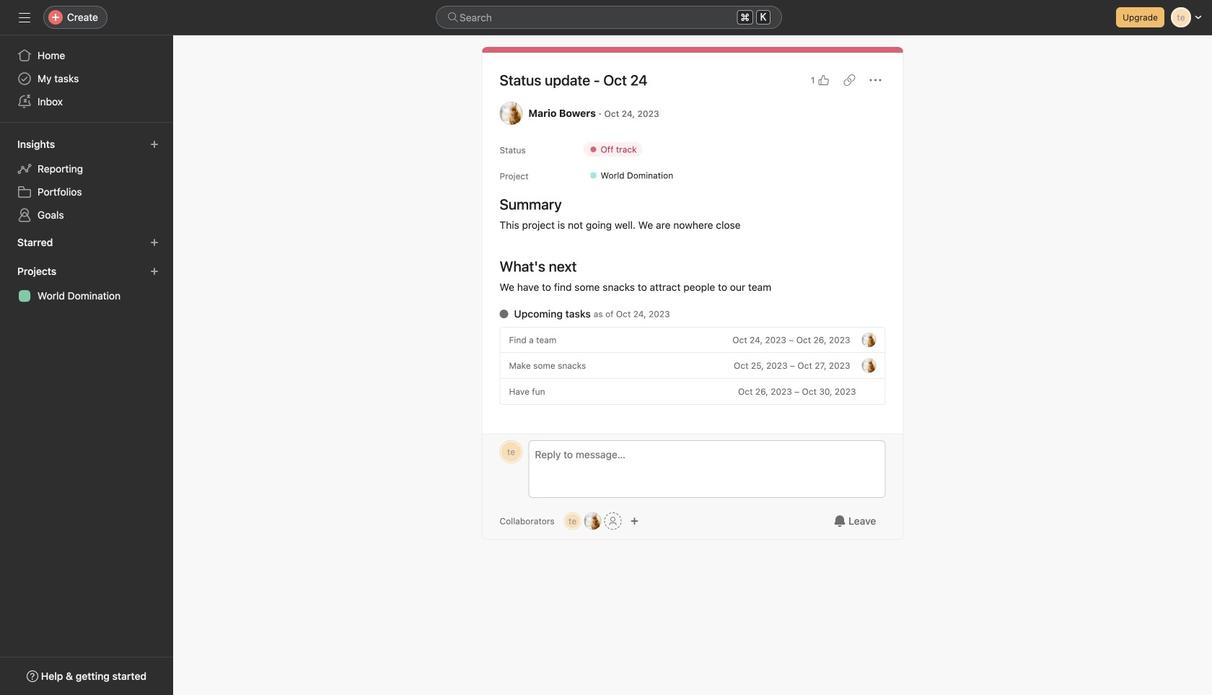 Task type: vqa. For each thing, say whether or not it's contained in the screenshot.
radio
no



Task type: describe. For each thing, give the bounding box(es) containing it.
copy link image
[[844, 74, 856, 86]]

global element
[[0, 35, 173, 122]]

1 like. click to like this task image
[[818, 74, 830, 86]]

add or remove collaborators image
[[584, 513, 602, 530]]

projects element
[[0, 258, 173, 310]]

insights element
[[0, 131, 173, 230]]

Search tasks, projects, and more text field
[[436, 6, 782, 29]]

new insights image
[[150, 140, 159, 149]]



Task type: locate. For each thing, give the bounding box(es) containing it.
add or remove collaborators image
[[631, 517, 639, 526]]

hide sidebar image
[[19, 12, 30, 23]]

new project or portfolio image
[[150, 267, 159, 276]]

add items to starred image
[[150, 238, 159, 247]]

None field
[[436, 6, 782, 29]]



